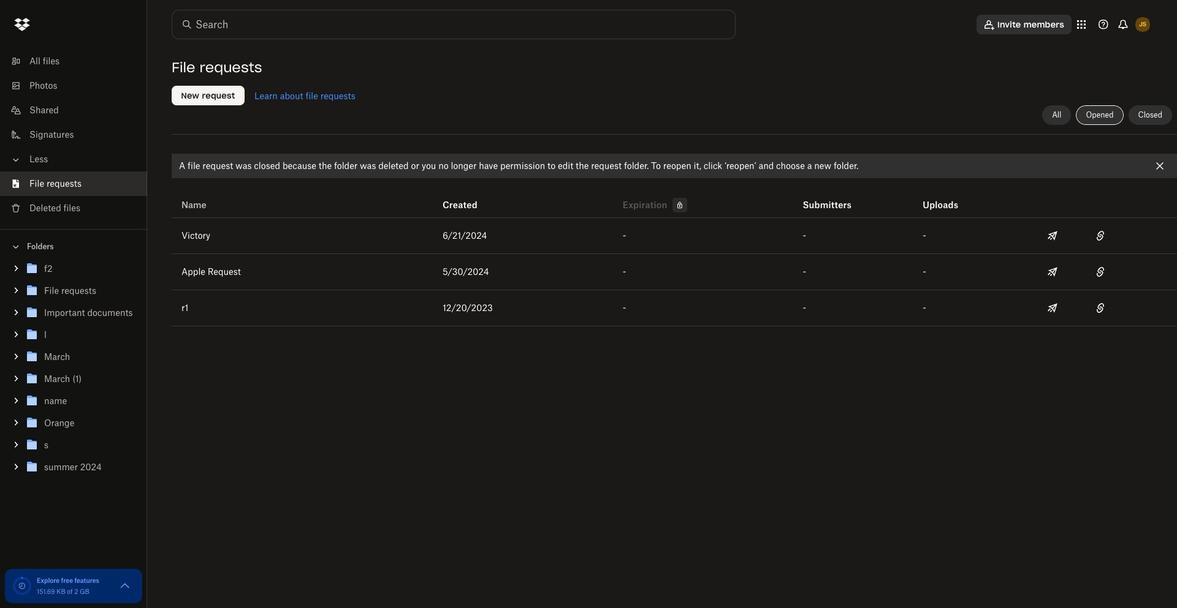 Task type: locate. For each thing, give the bounding box(es) containing it.
2 vertical spatial send email image
[[1045, 301, 1060, 316]]

2 send email image from the top
[[1045, 265, 1060, 280]]

copy link image for send email image for third row
[[1093, 265, 1108, 280]]

table
[[172, 178, 1177, 327]]

0 vertical spatial copy link image
[[1093, 265, 1108, 280]]

0 vertical spatial cell
[[1129, 218, 1177, 254]]

2 cell from the top
[[1129, 291, 1177, 326]]

1 cell from the top
[[1129, 218, 1177, 254]]

copy link image
[[1093, 265, 1108, 280], [1093, 301, 1108, 316]]

0 horizontal spatial column header
[[803, 183, 852, 213]]

copy link image for send email image for 4th row from the top of the page
[[1093, 301, 1108, 316]]

1 row from the top
[[172, 178, 1177, 218]]

row
[[172, 178, 1177, 218], [172, 218, 1177, 254], [172, 254, 1177, 291], [172, 291, 1177, 327]]

3 row from the top
[[172, 254, 1177, 291]]

2 column header from the left
[[923, 183, 972, 213]]

1 vertical spatial cell
[[1129, 291, 1177, 326]]

send email image for 3rd row from the bottom
[[1045, 229, 1060, 243]]

3 send email image from the top
[[1045, 301, 1060, 316]]

pro trial element
[[667, 198, 687, 213]]

1 horizontal spatial column header
[[923, 183, 972, 213]]

1 vertical spatial copy link image
[[1093, 301, 1108, 316]]

2 copy link image from the top
[[1093, 301, 1108, 316]]

cell
[[1129, 218, 1177, 254], [1129, 291, 1177, 326]]

4 row from the top
[[172, 291, 1177, 327]]

send email image
[[1045, 229, 1060, 243], [1045, 265, 1060, 280], [1045, 301, 1060, 316]]

2 row from the top
[[172, 218, 1177, 254]]

column header
[[803, 183, 852, 213], [923, 183, 972, 213]]

row group
[[172, 218, 1177, 327]]

1 send email image from the top
[[1045, 229, 1060, 243]]

1 vertical spatial send email image
[[1045, 265, 1060, 280]]

list item
[[0, 172, 147, 196]]

Search in folder "Dropbox" text field
[[196, 17, 710, 32]]

list
[[0, 42, 147, 229]]

1 column header from the left
[[803, 183, 852, 213]]

1 copy link image from the top
[[1093, 265, 1108, 280]]

group
[[0, 256, 147, 488]]

alert
[[172, 154, 1177, 178]]

0 vertical spatial send email image
[[1045, 229, 1060, 243]]

quota usage image
[[12, 577, 32, 597]]



Task type: vqa. For each thing, say whether or not it's contained in the screenshot.
2nd Copy link icon
yes



Task type: describe. For each thing, give the bounding box(es) containing it.
cell for 3rd row from the bottom
[[1129, 218, 1177, 254]]

send email image for third row
[[1045, 265, 1060, 280]]

send email image for 4th row from the top of the page
[[1045, 301, 1060, 316]]

cell for 4th row from the top of the page
[[1129, 291, 1177, 326]]

dropbox image
[[10, 12, 34, 37]]

quota usage progress bar
[[12, 577, 32, 597]]

less image
[[10, 154, 22, 166]]

copy link image
[[1093, 229, 1108, 243]]



